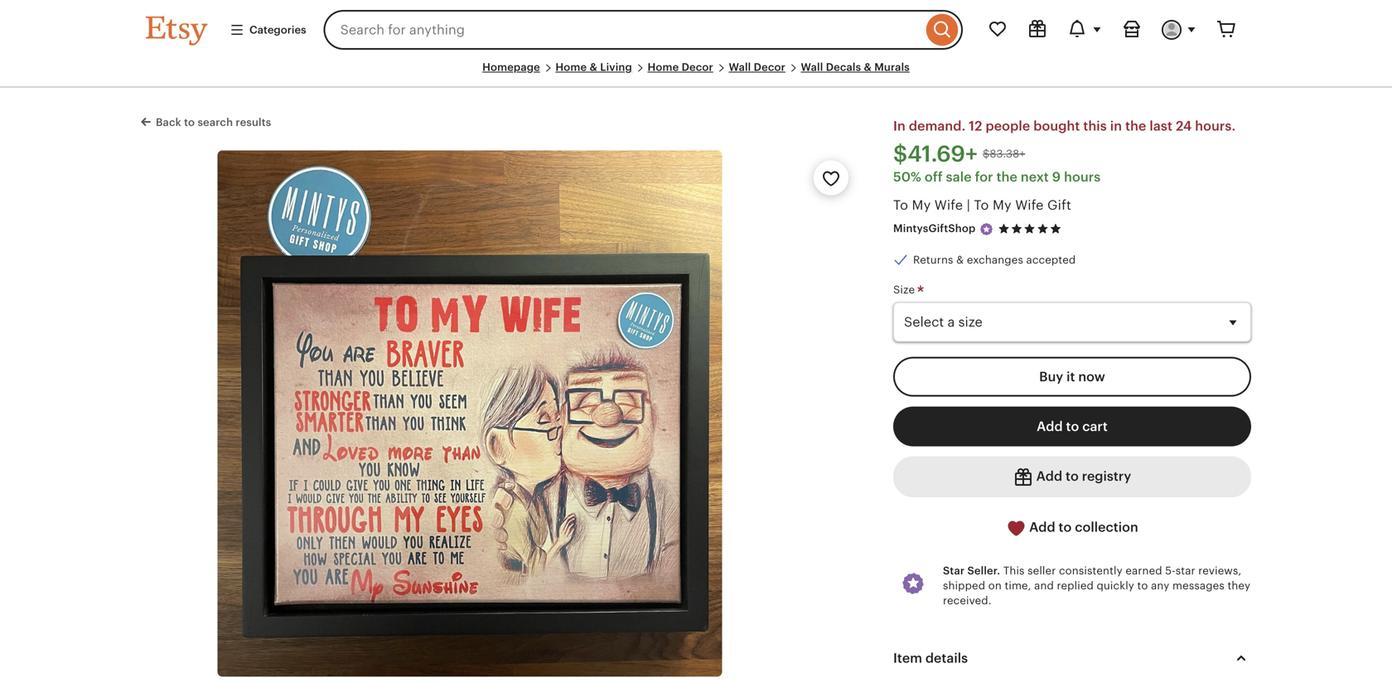 Task type: vqa. For each thing, say whether or not it's contained in the screenshot.
2 link
no



Task type: describe. For each thing, give the bounding box(es) containing it.
wall decor
[[729, 61, 786, 73]]

shipped
[[943, 579, 986, 592]]

Search for anything text field
[[324, 10, 923, 50]]

bought
[[1034, 119, 1080, 134]]

item
[[894, 651, 923, 666]]

cart
[[1083, 419, 1108, 434]]

add to cart button
[[894, 407, 1252, 447]]

collection
[[1075, 520, 1139, 535]]

buy
[[1040, 369, 1064, 384]]

decor for home decor
[[682, 61, 714, 73]]

add to registry button
[[894, 457, 1252, 497]]

back to search results link
[[141, 113, 271, 130]]

wall for wall decals & murals
[[801, 61, 823, 73]]

accepted
[[1027, 254, 1076, 266]]

demand.
[[909, 119, 966, 134]]

in
[[894, 119, 906, 134]]

gift
[[1048, 198, 1072, 212]]

star seller.
[[943, 564, 1001, 577]]

add to cart
[[1037, 419, 1108, 434]]

wall decor link
[[729, 61, 786, 73]]

add to collection
[[1026, 520, 1139, 535]]

24
[[1176, 119, 1192, 134]]

in
[[1111, 119, 1122, 134]]

add for add to collection
[[1030, 520, 1056, 535]]

murals
[[875, 61, 910, 73]]

they
[[1228, 579, 1251, 592]]

2 wife from the left
[[1016, 198, 1044, 212]]

mintysgiftshop link
[[894, 222, 976, 235]]

1 wife from the left
[[935, 198, 963, 212]]

quickly
[[1097, 579, 1135, 592]]

search
[[198, 116, 233, 129]]

hours
[[1064, 169, 1101, 184]]

time,
[[1005, 579, 1032, 592]]

1 horizontal spatial &
[[864, 61, 872, 73]]

2 to from the left
[[974, 198, 989, 212]]

add to registry
[[1033, 469, 1132, 484]]

& for home
[[590, 61, 598, 73]]

buy it now
[[1040, 369, 1106, 384]]

home decor
[[648, 61, 714, 73]]

item details
[[894, 651, 968, 666]]

add for add to cart
[[1037, 419, 1063, 434]]

replied
[[1057, 579, 1094, 592]]

results
[[236, 116, 271, 129]]

back to search results
[[156, 116, 271, 129]]

1 my from the left
[[912, 198, 931, 212]]

star
[[1176, 564, 1196, 577]]

it
[[1067, 369, 1075, 384]]

wall decals & murals
[[801, 61, 910, 73]]

for
[[975, 169, 994, 184]]

returns
[[913, 254, 954, 266]]

decor for wall decor
[[754, 61, 786, 73]]

add to collection button
[[894, 507, 1252, 548]]

received.
[[943, 595, 992, 607]]

9
[[1053, 169, 1061, 184]]

details
[[926, 651, 968, 666]]

home & living link
[[556, 61, 632, 73]]

categories button
[[217, 15, 319, 45]]

consistently
[[1059, 564, 1123, 577]]

12
[[969, 119, 983, 134]]

5-
[[1166, 564, 1176, 577]]



Task type: locate. For each thing, give the bounding box(es) containing it.
to for cart
[[1066, 419, 1080, 434]]

wife
[[935, 198, 963, 212], [1016, 198, 1044, 212]]

to inside this seller consistently earned 5-star reviews, shipped on time, and replied quickly to any messages they received.
[[1138, 579, 1149, 592]]

home decor link
[[648, 61, 714, 73]]

back
[[156, 116, 181, 129]]

and
[[1035, 579, 1054, 592]]

0 horizontal spatial the
[[997, 169, 1018, 184]]

decor
[[682, 61, 714, 73], [754, 61, 786, 73]]

&
[[590, 61, 598, 73], [864, 61, 872, 73], [957, 254, 964, 266]]

homepage link
[[483, 61, 540, 73]]

home & living
[[556, 61, 632, 73]]

$41.69+
[[894, 141, 978, 167]]

the right 'for'
[[997, 169, 1018, 184]]

my up mintysgiftshop link
[[912, 198, 931, 212]]

& right returns
[[957, 254, 964, 266]]

add up seller
[[1030, 520, 1056, 535]]

1 vertical spatial the
[[997, 169, 1018, 184]]

50%
[[894, 169, 922, 184]]

wife down next
[[1016, 198, 1044, 212]]

add left the cart
[[1037, 419, 1063, 434]]

to down 50%
[[894, 198, 909, 212]]

0 horizontal spatial wall
[[729, 61, 751, 73]]

mintysgiftshop
[[894, 222, 976, 235]]

home left living
[[556, 61, 587, 73]]

home for home & living
[[556, 61, 587, 73]]

people
[[986, 119, 1031, 134]]

this
[[1084, 119, 1107, 134]]

homepage
[[483, 61, 540, 73]]

add down add to cart button
[[1037, 469, 1063, 484]]

in demand. 12 people bought this in the last 24 hours.
[[894, 119, 1236, 134]]

messages
[[1173, 579, 1225, 592]]

hours.
[[1196, 119, 1236, 134]]

1 horizontal spatial home
[[648, 61, 679, 73]]

my
[[912, 198, 931, 212], [993, 198, 1012, 212]]

earned
[[1126, 564, 1163, 577]]

to right back
[[184, 116, 195, 129]]

to right | at the top
[[974, 198, 989, 212]]

to left the cart
[[1066, 419, 1080, 434]]

to left collection
[[1059, 520, 1072, 535]]

to for search
[[184, 116, 195, 129]]

seller
[[1028, 564, 1056, 577]]

sale
[[946, 169, 972, 184]]

last
[[1150, 119, 1173, 134]]

exchanges
[[967, 254, 1024, 266]]

wife left | at the top
[[935, 198, 963, 212]]

to inside 'link'
[[184, 116, 195, 129]]

0 vertical spatial add
[[1037, 419, 1063, 434]]

0 horizontal spatial decor
[[682, 61, 714, 73]]

wall decals & murals link
[[801, 61, 910, 73]]

to my wife to my wife gift image 1 image
[[217, 150, 723, 677]]

home
[[556, 61, 587, 73], [648, 61, 679, 73]]

to for registry
[[1066, 469, 1079, 484]]

$41.69+ $83.38+
[[894, 141, 1026, 167]]

menu bar containing homepage
[[146, 60, 1247, 88]]

next
[[1021, 169, 1049, 184]]

to inside "button"
[[1066, 469, 1079, 484]]

buy it now button
[[894, 357, 1252, 397]]

2 decor from the left
[[754, 61, 786, 73]]

2 vertical spatial add
[[1030, 520, 1056, 535]]

to for collection
[[1059, 520, 1072, 535]]

categories
[[250, 24, 306, 36]]

wall for wall decor
[[729, 61, 751, 73]]

0 horizontal spatial wife
[[935, 198, 963, 212]]

0 horizontal spatial to
[[894, 198, 909, 212]]

1 horizontal spatial decor
[[754, 61, 786, 73]]

1 to from the left
[[894, 198, 909, 212]]

decor left decals
[[754, 61, 786, 73]]

item details button
[[879, 638, 1267, 678]]

add
[[1037, 419, 1063, 434], [1037, 469, 1063, 484], [1030, 520, 1056, 535]]

2 home from the left
[[648, 61, 679, 73]]

add inside add to cart button
[[1037, 419, 1063, 434]]

seller.
[[968, 564, 1001, 577]]

0 vertical spatial the
[[1126, 119, 1147, 134]]

decor down categories banner on the top of page
[[682, 61, 714, 73]]

to
[[894, 198, 909, 212], [974, 198, 989, 212]]

star
[[943, 564, 965, 577]]

to down earned
[[1138, 579, 1149, 592]]

wall down categories banner on the top of page
[[729, 61, 751, 73]]

living
[[600, 61, 632, 73]]

1 horizontal spatial wife
[[1016, 198, 1044, 212]]

off
[[925, 169, 943, 184]]

returns & exchanges accepted
[[913, 254, 1076, 266]]

any
[[1151, 579, 1170, 592]]

the
[[1126, 119, 1147, 134], [997, 169, 1018, 184]]

& left living
[[590, 61, 598, 73]]

& for returns
[[957, 254, 964, 266]]

1 horizontal spatial my
[[993, 198, 1012, 212]]

to
[[184, 116, 195, 129], [1066, 419, 1080, 434], [1066, 469, 1079, 484], [1059, 520, 1072, 535], [1138, 579, 1149, 592]]

the right in
[[1126, 119, 1147, 134]]

0 horizontal spatial home
[[556, 61, 587, 73]]

1 horizontal spatial wall
[[801, 61, 823, 73]]

1 horizontal spatial to
[[974, 198, 989, 212]]

this
[[1004, 564, 1025, 577]]

add inside add to registry "button"
[[1037, 469, 1063, 484]]

star_seller image
[[979, 222, 994, 237]]

on
[[989, 579, 1002, 592]]

$83.38+
[[983, 148, 1026, 160]]

1 home from the left
[[556, 61, 587, 73]]

2 my from the left
[[993, 198, 1012, 212]]

wall
[[729, 61, 751, 73], [801, 61, 823, 73]]

0 horizontal spatial &
[[590, 61, 598, 73]]

this seller consistently earned 5-star reviews, shipped on time, and replied quickly to any messages they received.
[[943, 564, 1251, 607]]

2 wall from the left
[[801, 61, 823, 73]]

wall left decals
[[801, 61, 823, 73]]

1 wall from the left
[[729, 61, 751, 73]]

categories banner
[[116, 0, 1277, 60]]

decals
[[826, 61, 861, 73]]

1 horizontal spatial the
[[1126, 119, 1147, 134]]

1 decor from the left
[[682, 61, 714, 73]]

menu bar
[[146, 60, 1247, 88]]

size
[[894, 284, 918, 296]]

|
[[967, 198, 971, 212]]

2 horizontal spatial &
[[957, 254, 964, 266]]

to left registry
[[1066, 469, 1079, 484]]

add for add to registry
[[1037, 469, 1063, 484]]

home right living
[[648, 61, 679, 73]]

None search field
[[324, 10, 963, 50]]

home for home decor
[[648, 61, 679, 73]]

now
[[1079, 369, 1106, 384]]

0 horizontal spatial my
[[912, 198, 931, 212]]

reviews,
[[1199, 564, 1242, 577]]

none search field inside categories banner
[[324, 10, 963, 50]]

50% off sale for the next 9 hours
[[894, 169, 1101, 184]]

my down 50% off sale for the next 9 hours
[[993, 198, 1012, 212]]

1 vertical spatial add
[[1037, 469, 1063, 484]]

& right decals
[[864, 61, 872, 73]]

to my wife | to my wife gift
[[894, 198, 1072, 212]]

add inside add to collection button
[[1030, 520, 1056, 535]]

registry
[[1082, 469, 1132, 484]]



